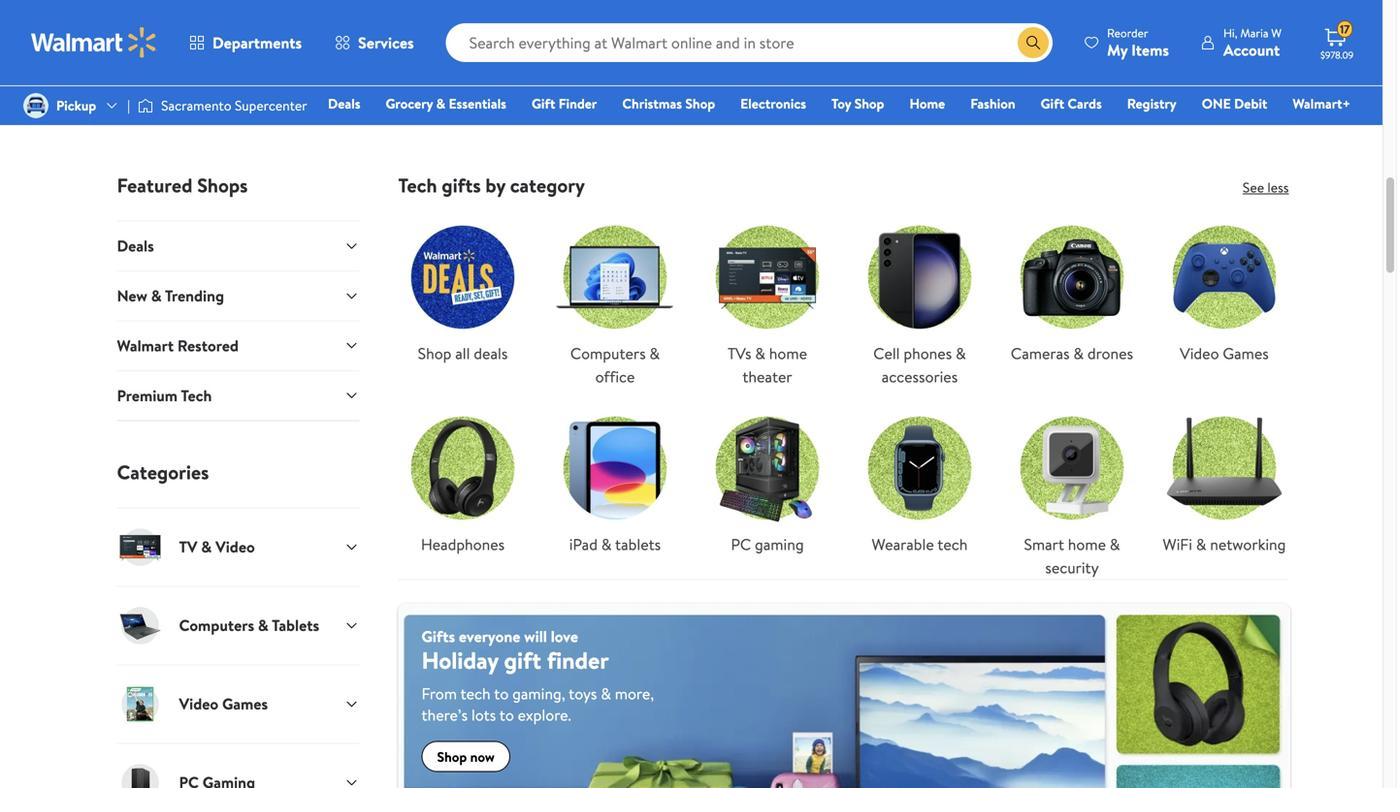 Task type: vqa. For each thing, say whether or not it's contained in the screenshot.
Walmart image
yes



Task type: describe. For each thing, give the bounding box(es) containing it.
restored
[[178, 335, 239, 357]]

1 2-day shipping from the left
[[101, 41, 174, 57]]

shops
[[197, 172, 248, 199]]

pickup up |
[[101, 14, 135, 30]]

tech inside gifts everyone will love holiday gift finder from tech to gaming, toys & more, there's lots to explore.
[[461, 684, 491, 705]]

electronics link
[[732, 93, 815, 114]]

home inside tvs & home theater
[[769, 343, 807, 365]]

ipad & tablets link
[[551, 404, 680, 557]]

trending
[[165, 285, 224, 307]]

pickup up home
[[898, 14, 932, 30]]

smart
[[1024, 534, 1064, 556]]

pickup up christmas shop
[[699, 14, 733, 30]]

games for video games link on the right top of the page
[[1223, 343, 1269, 365]]

new & trending button
[[117, 271, 360, 321]]

walmart image
[[31, 27, 157, 58]]

departments button
[[173, 19, 318, 66]]

gift cards link
[[1032, 93, 1111, 114]]

shop all deals link
[[398, 213, 527, 366]]

video games for video games dropdown button
[[179, 694, 268, 715]]

toy
[[832, 94, 851, 113]]

0 vertical spatial 1-day shipping
[[1098, 41, 1168, 57]]

christmas
[[622, 94, 682, 113]]

tvs
[[728, 343, 752, 365]]

walmart restored button
[[117, 321, 360, 371]]

to left gaming,
[[494, 684, 509, 705]]

ipad & tablets
[[569, 534, 661, 556]]

delivery up fashion
[[944, 14, 986, 30]]

shop now
[[437, 748, 495, 767]]

accessories
[[882, 366, 958, 388]]

toys
[[569, 684, 597, 705]]

3 2-day shipping from the left
[[699, 41, 771, 57]]

gift for gift finder
[[532, 94, 555, 113]]

gift finder
[[532, 94, 597, 113]]

tech inside dropdown button
[[181, 385, 212, 406]]

0 vertical spatial 1-
[[1098, 41, 1106, 57]]

debit
[[1234, 94, 1268, 113]]

shipping up sacramento
[[132, 41, 174, 57]]

all
[[455, 343, 470, 365]]

will
[[524, 627, 547, 648]]

pickup up departments
[[301, 14, 334, 30]]

drones
[[1088, 343, 1133, 365]]

wearable
[[872, 534, 934, 556]]

0 vertical spatial deals
[[328, 94, 360, 113]]

walmart+
[[1293, 94, 1351, 113]]

wifi
[[1163, 534, 1193, 556]]

day inside product group
[[508, 90, 525, 107]]

gifts
[[442, 172, 481, 199]]

featured
[[117, 172, 193, 199]]

grocery & essentials
[[386, 94, 507, 113]]

from
[[422, 684, 457, 705]]

& for cameras & drones
[[1074, 343, 1084, 365]]

delivery up items
[[1143, 14, 1185, 30]]

pickup up my in the top right of the page
[[1098, 14, 1131, 30]]

video games for video games link on the right top of the page
[[1180, 343, 1269, 365]]

computers & office
[[571, 343, 660, 388]]

search icon image
[[1026, 35, 1041, 50]]

less
[[1268, 178, 1289, 197]]

sacramento supercenter
[[161, 96, 307, 115]]

supercenter
[[235, 96, 307, 115]]

home link
[[901, 93, 954, 114]]

1 horizontal spatial tech
[[398, 172, 437, 199]]

deals inside dropdown button
[[117, 235, 154, 257]]

see less
[[1243, 178, 1289, 197]]

& for computers & office
[[650, 343, 660, 365]]

shop left now
[[437, 748, 467, 767]]

day left items
[[1106, 41, 1123, 57]]

to right lots
[[500, 705, 514, 726]]

gift cards
[[1041, 94, 1102, 113]]

one debit
[[1202, 94, 1268, 113]]

smart home & security link
[[1008, 404, 1137, 580]]

delivery up electronics link
[[744, 14, 787, 30]]

walmart
[[117, 335, 174, 357]]

video games button
[[117, 665, 360, 744]]

hi, maria w account
[[1224, 25, 1282, 61]]

cell phones & accessories link
[[855, 213, 984, 389]]

reorder
[[1107, 25, 1149, 41]]

there's
[[422, 705, 468, 726]]

premium tech button
[[117, 371, 360, 420]]

shop all deals
[[418, 343, 508, 365]]

day up christmas shop
[[710, 41, 727, 57]]

deals link
[[319, 93, 369, 114]]

now
[[470, 748, 495, 767]]

 image for sacramento supercenter
[[138, 96, 153, 115]]

& for wifi & networking
[[1196, 534, 1207, 556]]

account
[[1224, 39, 1280, 61]]

cell
[[874, 343, 900, 365]]

list containing shop all deals
[[387, 198, 1301, 580]]

by
[[486, 172, 505, 199]]

& inside gifts everyone will love holiday gift finder from tech to gaming, toys & more, there's lots to explore.
[[601, 684, 611, 705]]

tv & video
[[179, 537, 255, 558]]

w
[[1272, 25, 1282, 41]]

grocery
[[386, 94, 433, 113]]

1- inside product group
[[500, 90, 508, 107]]

networking
[[1210, 534, 1286, 556]]

one debit link
[[1193, 93, 1276, 114]]

hi,
[[1224, 25, 1238, 41]]

smart home & security
[[1024, 534, 1120, 579]]

computers for computers & office
[[571, 343, 646, 365]]

tv & video button
[[117, 508, 360, 586]]

shop right 'toy'
[[855, 94, 885, 113]]

3 2- from the left
[[699, 41, 710, 57]]

games for video games dropdown button
[[222, 694, 268, 715]]

shop now link
[[422, 742, 510, 773]]

shipping inside product group
[[528, 90, 570, 107]]

& for tvs & home theater
[[755, 343, 766, 365]]

|
[[127, 96, 130, 115]]

toy shop
[[832, 94, 885, 113]]

fashion
[[971, 94, 1016, 113]]

phones
[[904, 343, 952, 365]]

sacramento
[[161, 96, 232, 115]]

video inside 'tv & video' dropdown button
[[216, 537, 255, 558]]



Task type: locate. For each thing, give the bounding box(es) containing it.
pickup
[[101, 14, 135, 30], [301, 14, 334, 30], [699, 14, 733, 30], [898, 14, 932, 30], [1098, 14, 1131, 30], [500, 63, 533, 80], [56, 96, 96, 115]]

delivery
[[147, 14, 189, 30], [346, 14, 388, 30], [744, 14, 787, 30], [944, 14, 986, 30], [1143, 14, 1185, 30], [545, 63, 587, 80]]

tech right wearable
[[938, 534, 968, 556]]

gift inside gift finder link
[[532, 94, 555, 113]]

toy shop link
[[823, 93, 893, 114]]

video
[[1180, 343, 1219, 365], [216, 537, 255, 558], [179, 694, 218, 715]]

2970
[[558, 32, 583, 48]]

home inside smart home & security
[[1068, 534, 1106, 556]]

& left tablets
[[258, 615, 269, 637]]

pc
[[731, 534, 751, 556]]

tech right from
[[461, 684, 491, 705]]

shop
[[685, 94, 715, 113], [855, 94, 885, 113], [418, 343, 452, 365], [437, 748, 467, 767]]

maria
[[1241, 25, 1269, 41]]

1 horizontal spatial  image
[[138, 96, 153, 115]]

 image right |
[[138, 96, 153, 115]]

 image for pickup
[[23, 93, 49, 118]]

1 vertical spatial 1-
[[500, 90, 508, 107]]

video for video games dropdown button
[[179, 694, 218, 715]]

deals
[[474, 343, 508, 365]]

gifts everyone will love holiday gift finder from tech to gaming, toys & more, there's lots to explore.
[[422, 627, 654, 726]]

0 vertical spatial video
[[1180, 343, 1219, 365]]

0 vertical spatial tech
[[938, 534, 968, 556]]

1 horizontal spatial tech
[[938, 534, 968, 556]]

& left drones
[[1074, 343, 1084, 365]]

departments
[[213, 32, 302, 53]]

1 vertical spatial games
[[222, 694, 268, 715]]

deals
[[328, 94, 360, 113], [117, 235, 154, 257]]

shipping down the 2970
[[528, 90, 570, 107]]

shop inside 'link'
[[418, 343, 452, 365]]

0 horizontal spatial computers
[[179, 615, 254, 637]]

1 horizontal spatial home
[[1068, 534, 1106, 556]]

shipping up deals link
[[331, 41, 373, 57]]

more,
[[615, 684, 654, 705]]

0 horizontal spatial tech
[[461, 684, 491, 705]]

0 horizontal spatial 1-day shipping
[[500, 90, 570, 107]]

0 vertical spatial tech
[[398, 172, 437, 199]]

product group
[[496, 0, 668, 118]]

tech
[[938, 534, 968, 556], [461, 684, 491, 705]]

0 horizontal spatial gift
[[532, 94, 555, 113]]

registry link
[[1119, 93, 1186, 114]]

premium
[[117, 385, 178, 406]]

1 vertical spatial video games
[[179, 694, 268, 715]]

tvs & home theater link
[[703, 213, 832, 389]]

& right "tv"
[[201, 537, 212, 558]]

& for computers & tablets
[[258, 615, 269, 637]]

video games inside list
[[1180, 343, 1269, 365]]

0 vertical spatial video games
[[1180, 343, 1269, 365]]

tech inside list
[[938, 534, 968, 556]]

& inside smart home & security
[[1110, 534, 1120, 556]]

delivery inside product group
[[545, 63, 587, 80]]

premium tech
[[117, 385, 212, 406]]

2-
[[101, 41, 112, 57], [301, 41, 311, 57], [699, 41, 710, 57]]

tv
[[179, 537, 198, 558]]

finder
[[559, 94, 597, 113]]

gift left cards
[[1041, 94, 1065, 113]]

1 horizontal spatial gift
[[1041, 94, 1065, 113]]

1 horizontal spatial video games
[[1180, 343, 1269, 365]]

& inside the "cell phones & accessories"
[[956, 343, 966, 365]]

gift left finder
[[532, 94, 555, 113]]

registry
[[1127, 94, 1177, 113]]

gift finder link
[[523, 93, 606, 114]]

1 horizontal spatial games
[[1223, 343, 1269, 365]]

categories
[[117, 459, 209, 486]]

christmas shop link
[[614, 93, 724, 114]]

video games
[[1180, 343, 1269, 365], [179, 694, 268, 715]]

2-day shipping up deals link
[[301, 41, 373, 57]]

0 horizontal spatial 2-day shipping
[[101, 41, 174, 57]]

1 gift from the left
[[532, 94, 555, 113]]

0 horizontal spatial home
[[769, 343, 807, 365]]

Search search field
[[446, 23, 1053, 62]]

shop right christmas
[[685, 94, 715, 113]]

video for video games link on the right top of the page
[[1180, 343, 1219, 365]]

video inside video games link
[[1180, 343, 1219, 365]]

& right grocery
[[436, 94, 446, 113]]

1 vertical spatial deals
[[117, 235, 154, 257]]

computers down tv & video in the left bottom of the page
[[179, 615, 254, 637]]

& right ipad
[[601, 534, 612, 556]]

1 horizontal spatial deals
[[328, 94, 360, 113]]

1-day shipping inside product group
[[500, 90, 570, 107]]

security
[[1045, 558, 1099, 579]]

1 horizontal spatial 1-
[[1098, 41, 1106, 57]]

delivery down the 2970
[[545, 63, 587, 80]]

reorder my items
[[1107, 25, 1169, 61]]

shipping up registry
[[1126, 41, 1168, 57]]

computers
[[571, 343, 646, 365], [179, 615, 254, 637]]

shop left all
[[418, 343, 452, 365]]

2 2-day shipping from the left
[[301, 41, 373, 57]]

1-day shipping
[[1098, 41, 1168, 57], [500, 90, 570, 107]]

& for ipad & tablets
[[601, 534, 612, 556]]

computers for computers & tablets
[[179, 615, 254, 637]]

list
[[387, 198, 1301, 580]]

gift for gift cards
[[1041, 94, 1065, 113]]

ipad
[[569, 534, 598, 556]]

fashion link
[[962, 93, 1024, 114]]

day up deals link
[[311, 41, 328, 57]]

gaming
[[755, 534, 804, 556]]

video inside video games dropdown button
[[179, 694, 218, 715]]

& right tvs at top right
[[755, 343, 766, 365]]

video right drones
[[1180, 343, 1219, 365]]

2 horizontal spatial 2-day shipping
[[699, 41, 771, 57]]

& right wifi
[[1196, 534, 1207, 556]]

delivery up sacramento
[[147, 14, 189, 30]]

shipping
[[132, 41, 174, 57], [331, 41, 373, 57], [730, 41, 771, 57], [1126, 41, 1168, 57], [528, 90, 570, 107]]

2-day shipping up electronics link
[[699, 41, 771, 57]]

0 horizontal spatial tech
[[181, 385, 212, 406]]

Walmart Site-Wide search field
[[446, 23, 1053, 62]]

pc gaming link
[[703, 404, 832, 557]]

new & trending
[[117, 285, 224, 307]]

shipping up electronics link
[[730, 41, 771, 57]]

home up theater
[[769, 343, 807, 365]]

1 vertical spatial home
[[1068, 534, 1106, 556]]

1 vertical spatial tech
[[181, 385, 212, 406]]

pickup left |
[[56, 96, 96, 115]]

office
[[595, 366, 635, 388]]

wifi & networking link
[[1160, 404, 1289, 557]]

1 vertical spatial 1-day shipping
[[500, 90, 570, 107]]

services button
[[318, 19, 431, 66]]

& inside computers & office
[[650, 343, 660, 365]]

computers inside computers & office
[[571, 343, 646, 365]]

0 horizontal spatial 2-
[[101, 41, 112, 57]]

category
[[510, 172, 585, 199]]

see less button
[[1243, 178, 1289, 197]]

pc gaming
[[731, 534, 804, 556]]

tech left gifts
[[398, 172, 437, 199]]

home up security
[[1068, 534, 1106, 556]]

1-
[[1098, 41, 1106, 57], [500, 90, 508, 107]]

& for new & trending
[[151, 285, 162, 307]]

to
[[494, 684, 509, 705], [500, 705, 514, 726]]

pickup up essentials
[[500, 63, 533, 80]]

electronics
[[741, 94, 806, 113]]

day
[[112, 41, 129, 57], [311, 41, 328, 57], [710, 41, 727, 57], [1106, 41, 1123, 57], [508, 90, 525, 107]]

services
[[358, 32, 414, 53]]

0 horizontal spatial  image
[[23, 93, 49, 118]]

gift inside gift cards link
[[1041, 94, 1065, 113]]

1 vertical spatial tech
[[461, 684, 491, 705]]

day right essentials
[[508, 90, 525, 107]]

1 vertical spatial video
[[216, 537, 255, 558]]

video down computers & tablets dropdown button
[[179, 694, 218, 715]]

2-day shipping up |
[[101, 41, 174, 57]]

2 2- from the left
[[301, 41, 311, 57]]

& right phones
[[956, 343, 966, 365]]

cameras
[[1011, 343, 1070, 365]]

0 vertical spatial computers
[[571, 343, 646, 365]]

$978.09
[[1321, 49, 1354, 62]]

day up |
[[112, 41, 129, 57]]

2-day shipping
[[101, 41, 174, 57], [301, 41, 373, 57], [699, 41, 771, 57]]

&
[[436, 94, 446, 113], [151, 285, 162, 307], [650, 343, 660, 365], [755, 343, 766, 365], [956, 343, 966, 365], [1074, 343, 1084, 365], [601, 534, 612, 556], [1110, 534, 1120, 556], [1196, 534, 1207, 556], [201, 537, 212, 558], [258, 615, 269, 637], [601, 684, 611, 705]]

1 horizontal spatial 1-day shipping
[[1098, 41, 1168, 57]]

computers up office
[[571, 343, 646, 365]]

headphones link
[[398, 404, 527, 557]]

deals left grocery
[[328, 94, 360, 113]]

2 gift from the left
[[1041, 94, 1065, 113]]

items
[[1132, 39, 1169, 61]]

tech right premium
[[181, 385, 212, 406]]

headphones
[[421, 534, 505, 556]]

video games inside dropdown button
[[179, 694, 268, 715]]

0 vertical spatial home
[[769, 343, 807, 365]]

tech gifts by category
[[398, 172, 585, 199]]

0 horizontal spatial deals
[[117, 235, 154, 257]]

 image down the walmart 'image'
[[23, 93, 49, 118]]

video right "tv"
[[216, 537, 255, 558]]

0 horizontal spatial games
[[222, 694, 268, 715]]

1 2- from the left
[[101, 41, 112, 57]]

1 horizontal spatial 2-
[[301, 41, 311, 57]]

pickup inside product group
[[500, 63, 533, 80]]

 image
[[23, 93, 49, 118], [138, 96, 153, 115]]

games inside list
[[1223, 343, 1269, 365]]

grocery & essentials link
[[377, 93, 515, 114]]

& left tvs at top right
[[650, 343, 660, 365]]

delivery up services
[[346, 14, 388, 30]]

essentials
[[449, 94, 507, 113]]

computers inside dropdown button
[[179, 615, 254, 637]]

1- left gift finder
[[500, 90, 508, 107]]

2 horizontal spatial 2-
[[699, 41, 710, 57]]

& for tv & video
[[201, 537, 212, 558]]

deals up new
[[117, 235, 154, 257]]

2 vertical spatial video
[[179, 694, 218, 715]]

finder
[[547, 645, 609, 677]]

wifi & networking
[[1163, 534, 1286, 556]]

1 horizontal spatial computers
[[571, 343, 646, 365]]

1 horizontal spatial 2-day shipping
[[301, 41, 373, 57]]

17
[[1340, 21, 1350, 38]]

tablets
[[272, 615, 319, 637]]

games inside dropdown button
[[222, 694, 268, 715]]

holiday
[[422, 645, 499, 677]]

christmas shop
[[622, 94, 715, 113]]

1- left my in the top right of the page
[[1098, 41, 1106, 57]]

gift
[[504, 645, 541, 677]]

tech
[[398, 172, 437, 199], [181, 385, 212, 406]]

explore.
[[518, 705, 571, 726]]

0 horizontal spatial video games
[[179, 694, 268, 715]]

see
[[1243, 178, 1265, 197]]

new
[[117, 285, 147, 307]]

1 vertical spatial computers
[[179, 615, 254, 637]]

0 horizontal spatial 1-
[[500, 90, 508, 107]]

0 vertical spatial games
[[1223, 343, 1269, 365]]

& inside tvs & home theater
[[755, 343, 766, 365]]

cameras & drones
[[1011, 343, 1133, 365]]

deals button
[[117, 221, 360, 271]]

& left wifi
[[1110, 534, 1120, 556]]

& for grocery & essentials
[[436, 94, 446, 113]]

walmart+ link
[[1284, 93, 1360, 114]]

theater
[[743, 366, 792, 388]]

computers & office link
[[551, 213, 680, 389]]

& right new
[[151, 285, 162, 307]]

computers & tablets
[[179, 615, 319, 637]]

& right toys
[[601, 684, 611, 705]]

lots
[[472, 705, 496, 726]]



